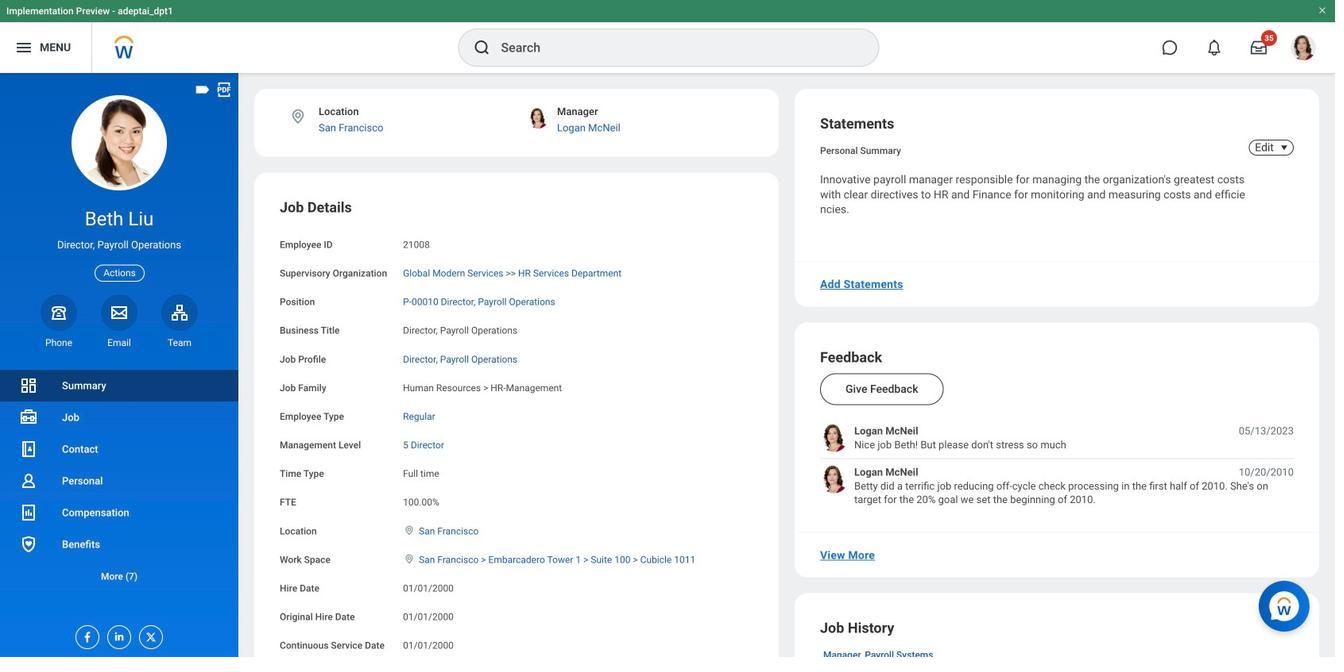 Task type: locate. For each thing, give the bounding box(es) containing it.
mail image
[[110, 303, 129, 322]]

linkedin image
[[108, 627, 126, 644]]

phone image
[[48, 303, 70, 322]]

navigation pane region
[[0, 73, 238, 658]]

location image
[[403, 525, 416, 537], [403, 554, 416, 565]]

profile logan mcneil image
[[1291, 35, 1316, 64]]

banner
[[0, 0, 1335, 73]]

2 employee's photo (logan mcneil) image from the top
[[820, 466, 848, 494]]

compensation image
[[19, 504, 38, 523]]

1 vertical spatial location image
[[403, 554, 416, 565]]

0 horizontal spatial list
[[0, 370, 238, 593]]

team beth liu element
[[161, 337, 198, 350]]

close environment banner image
[[1318, 6, 1327, 15]]

view team image
[[170, 303, 189, 322]]

personal summary element
[[820, 142, 901, 157]]

0 vertical spatial location image
[[403, 525, 416, 537]]

job image
[[19, 408, 38, 428]]

summary image
[[19, 377, 38, 396]]

caret down image
[[1275, 141, 1294, 154]]

1 location image from the top
[[403, 525, 416, 537]]

group
[[280, 198, 753, 658]]

full time element
[[403, 466, 439, 480]]

employee's photo (logan mcneil) image
[[820, 425, 848, 452], [820, 466, 848, 494]]

1 horizontal spatial list
[[820, 425, 1294, 507]]

1 vertical spatial employee's photo (logan mcneil) image
[[820, 466, 848, 494]]

location image
[[289, 108, 307, 126]]

list
[[0, 370, 238, 593], [820, 425, 1294, 507]]

0 vertical spatial employee's photo (logan mcneil) image
[[820, 425, 848, 452]]



Task type: vqa. For each thing, say whether or not it's contained in the screenshot.
x image
yes



Task type: describe. For each thing, give the bounding box(es) containing it.
2 location image from the top
[[403, 554, 416, 565]]

email beth liu element
[[101, 337, 137, 350]]

search image
[[472, 38, 491, 57]]

personal image
[[19, 472, 38, 491]]

Search Workday  search field
[[501, 30, 846, 65]]

phone beth liu element
[[41, 337, 77, 350]]

1 employee's photo (logan mcneil) image from the top
[[820, 425, 848, 452]]

notifications large image
[[1206, 40, 1222, 56]]

tag image
[[194, 81, 211, 99]]

inbox large image
[[1251, 40, 1267, 56]]

view printable version (pdf) image
[[215, 81, 233, 99]]

contact image
[[19, 440, 38, 459]]

justify image
[[14, 38, 33, 57]]

x image
[[140, 627, 157, 644]]

benefits image
[[19, 536, 38, 555]]

facebook image
[[76, 627, 94, 644]]



